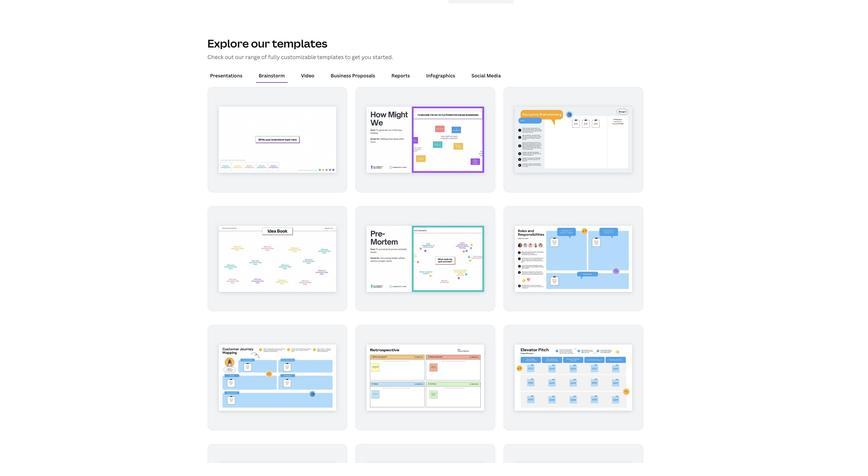 Task type: describe. For each thing, give the bounding box(es) containing it.
0 vertical spatial templates
[[272, 36, 328, 51]]

colorful foundational brainstorm online whiteboard image
[[219, 107, 336, 173]]

business proposals
[[331, 72, 375, 79]]

customizable
[[281, 53, 316, 61]]

blue foundational roles & responsibilities online whiteboard image
[[515, 226, 633, 292]]

blue and orange foundational elevator pitch online whiteboard image
[[515, 345, 633, 411]]

social
[[472, 72, 486, 79]]

business
[[331, 72, 351, 79]]

colorful foundational pre-mortem brainstorm online whiteboard image
[[367, 226, 485, 292]]

brainstorm button
[[256, 69, 288, 82]]

infographics
[[426, 72, 455, 79]]

proposals
[[352, 72, 375, 79]]

1 vertical spatial templates
[[317, 53, 344, 61]]

reports button
[[389, 69, 413, 82]]

video
[[301, 72, 315, 79]]

0 vertical spatial our
[[251, 36, 270, 51]]

colorful foundational idea book brainstorm online whiteboard image
[[219, 226, 336, 292]]

fully
[[268, 53, 280, 61]]

brainstorm
[[259, 72, 285, 79]]



Task type: vqa. For each thing, say whether or not it's contained in the screenshot.
bottommost "templates"
yes



Task type: locate. For each thing, give the bounding box(es) containing it.
colorful foundational how might we brainstorm online whiteboard image
[[367, 107, 485, 173]]

our up the 'of'
[[251, 36, 270, 51]]

reports
[[392, 72, 410, 79]]

social media
[[472, 72, 501, 79]]

blue and orange foundational customer journey mapping online whiteboard image
[[219, 345, 336, 411]]

out
[[225, 53, 234, 61]]

range
[[245, 53, 260, 61]]

get
[[352, 53, 360, 61]]

our
[[251, 36, 270, 51], [235, 53, 244, 61]]

video button
[[299, 69, 317, 82]]

1 vertical spatial our
[[235, 53, 244, 61]]

check
[[208, 53, 224, 61]]

templates
[[272, 36, 328, 51], [317, 53, 344, 61]]

of
[[262, 53, 267, 61]]

explore our templates check out our range of fully customizable templates to get you started.
[[208, 36, 393, 61]]

started.
[[373, 53, 393, 61]]

to
[[345, 53, 351, 61]]

colorful gradient memphis retrospective online whiteboard image
[[367, 345, 485, 411]]

0 horizontal spatial our
[[235, 53, 244, 61]]

infographics button
[[424, 69, 458, 82]]

presentations button
[[208, 69, 245, 82]]

templates left 'to'
[[317, 53, 344, 61]]

presentations
[[210, 72, 243, 79]]

templates up customizable
[[272, 36, 328, 51]]

media
[[487, 72, 501, 79]]

1 horizontal spatial our
[[251, 36, 270, 51]]

social media button
[[469, 69, 504, 82]]

explore
[[208, 36, 249, 51]]

business proposals button
[[328, 69, 378, 82]]

blue and orange stickers foundational disruptive brainstorming online whiteboard image
[[515, 107, 633, 173]]

our right 'out'
[[235, 53, 244, 61]]

you
[[362, 53, 371, 61]]



